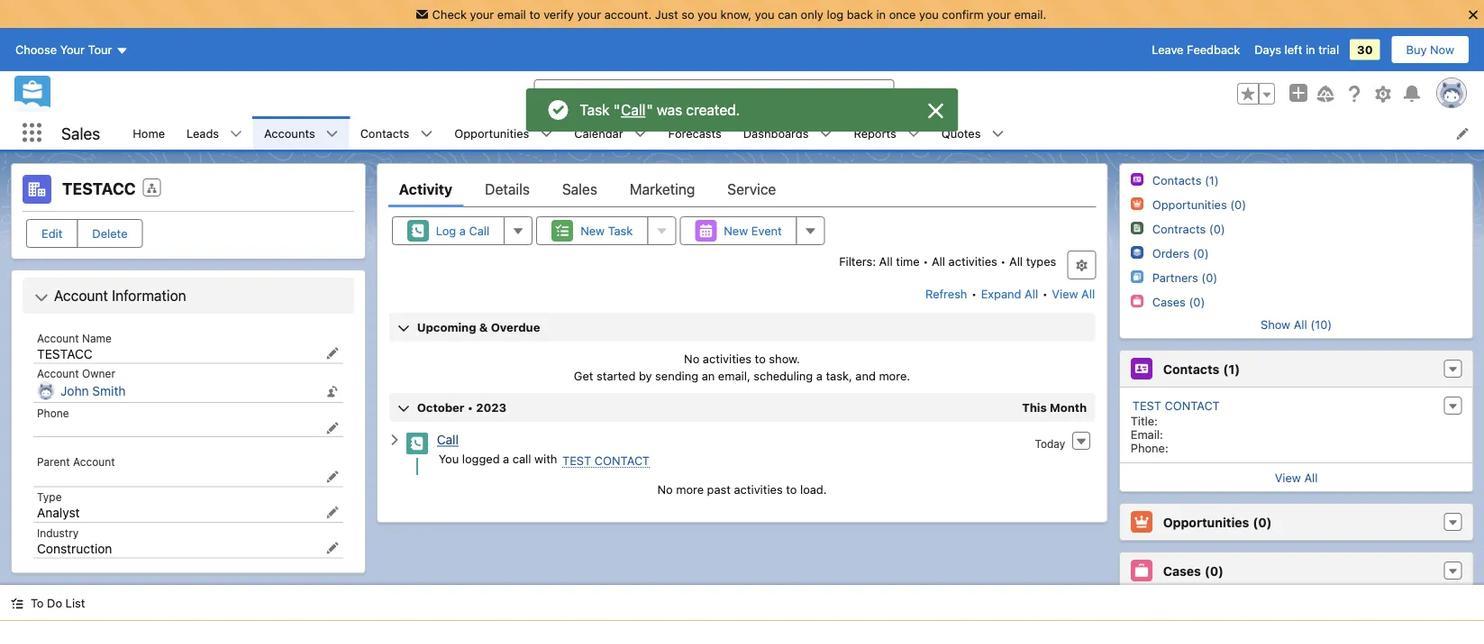 Task type: locate. For each thing, give the bounding box(es) containing it.
1 horizontal spatial text default image
[[634, 128, 647, 140]]

show
[[1261, 317, 1290, 331]]

text default image down task " call " was created.
[[634, 128, 647, 140]]

1 horizontal spatial sales
[[562, 181, 597, 198]]

contacts
[[360, 126, 410, 140], [1163, 361, 1219, 376]]

text default image inside reports list item
[[907, 128, 920, 140]]

all down test contact element
[[1304, 471, 1318, 484]]

1 horizontal spatial no
[[684, 352, 700, 365]]

buy now
[[1407, 43, 1455, 56]]

1 horizontal spatial contact
[[1165, 398, 1220, 412]]

2 new from the left
[[724, 224, 748, 238]]

0 vertical spatial view all link
[[1051, 279, 1096, 308]]

1 horizontal spatial test
[[1132, 398, 1161, 412]]

opportunities
[[455, 126, 529, 140], [1163, 514, 1249, 529]]

view down test contact element
[[1275, 471, 1301, 484]]

activities right past
[[734, 482, 783, 496]]

choose
[[15, 43, 57, 56]]

0 horizontal spatial new
[[581, 224, 605, 238]]

edit button
[[26, 219, 78, 248]]

0 horizontal spatial in
[[877, 7, 886, 21]]

" down search...
[[614, 101, 620, 119]]

contact down contacts (1)
[[1165, 398, 1220, 412]]

view down types
[[1052, 287, 1079, 301]]

0 horizontal spatial text default image
[[540, 128, 553, 140]]

task down search...
[[580, 101, 610, 119]]

task inside button
[[608, 224, 633, 238]]

0 vertical spatial (0)
[[1253, 514, 1272, 529]]

leave
[[1152, 43, 1184, 56]]

contacts (1)
[[1163, 361, 1240, 376]]

2 vertical spatial a
[[503, 452, 510, 465]]

a right log
[[459, 224, 466, 238]]

days left in trial
[[1255, 43, 1340, 56]]

1 horizontal spatial contacts
[[1163, 361, 1219, 376]]

account for account name
[[37, 332, 79, 344]]

2 horizontal spatial you
[[919, 7, 939, 21]]

2 " from the left
[[647, 101, 653, 119]]

0 vertical spatial task
[[580, 101, 610, 119]]

1 horizontal spatial you
[[755, 7, 775, 21]]

0 vertical spatial call link
[[620, 101, 647, 119]]

home
[[133, 126, 165, 140]]

analyst
[[37, 505, 80, 520]]

no for activities
[[684, 352, 700, 365]]

1 horizontal spatial call link
[[620, 101, 647, 119]]

test right the 'with'
[[563, 453, 592, 467]]

text default image left calendar link
[[540, 128, 553, 140]]

partners (0)
[[1152, 270, 1218, 284]]

1 vertical spatial activities
[[703, 352, 752, 365]]

1 opportunities image from the top
[[1131, 197, 1143, 210]]

to
[[530, 7, 540, 21], [755, 352, 766, 365], [786, 482, 797, 496]]

edit account name image
[[326, 347, 339, 360]]

no up sending
[[684, 352, 700, 365]]

new left event
[[724, 224, 748, 238]]

in right back
[[877, 7, 886, 21]]

text default image left to
[[11, 597, 23, 610]]

no left 'more'
[[657, 482, 673, 496]]

choose your tour button
[[14, 35, 129, 64]]

text default image for calendar
[[634, 128, 647, 140]]

0 vertical spatial contact
[[1165, 398, 1220, 412]]

2 horizontal spatial text default image
[[907, 128, 920, 140]]

smith
[[92, 384, 126, 398]]

activities inside no activities to show. get started by sending an email, scheduling a task, and more.
[[703, 352, 752, 365]]

test contact link right the 'with'
[[563, 453, 650, 468]]

leave feedback link
[[1152, 43, 1241, 56]]

0 horizontal spatial a
[[459, 224, 466, 238]]

0 horizontal spatial you
[[698, 7, 717, 21]]

1 horizontal spatial call
[[469, 224, 490, 238]]

no inside no activities to show. get started by sending an email, scheduling a task, and more.
[[684, 352, 700, 365]]

edit industry image
[[326, 542, 339, 554]]

all right the time
[[932, 254, 946, 268]]

refresh button
[[925, 279, 969, 308]]

1 horizontal spatial a
[[503, 452, 510, 465]]

0 horizontal spatial call
[[437, 433, 459, 447]]

1 vertical spatial opportunities
[[1163, 514, 1249, 529]]

0 vertical spatial view
[[1052, 287, 1079, 301]]

filters: all time • all activities • all types
[[839, 254, 1057, 268]]

0 horizontal spatial contact
[[595, 453, 650, 467]]

group
[[1238, 83, 1275, 105]]

contacts inside contacts link
[[360, 126, 410, 140]]

1 vertical spatial sales
[[562, 181, 597, 198]]

1 horizontal spatial view
[[1275, 471, 1301, 484]]

opportunities image up cases image
[[1131, 511, 1152, 533]]

0 vertical spatial contacts
[[360, 126, 410, 140]]

1 vertical spatial to
[[755, 352, 766, 365]]

log a call
[[436, 224, 490, 238]]

contracts image
[[1131, 222, 1143, 234]]

text default image right accounts
[[326, 128, 339, 140]]

just
[[655, 7, 678, 21]]

2 horizontal spatial a
[[817, 369, 823, 383]]

1 horizontal spatial opportunities
[[1163, 514, 1249, 529]]

1 vertical spatial call
[[469, 224, 490, 238]]

account name
[[37, 332, 112, 344]]

2 opportunities image from the top
[[1131, 511, 1152, 533]]

details
[[485, 181, 530, 198]]

• left "2023"
[[468, 401, 473, 414]]

contacts image
[[1131, 358, 1152, 379]]

by
[[639, 369, 652, 383]]

upcoming & overdue
[[417, 320, 540, 334]]

call inside success alert dialog
[[621, 101, 646, 119]]

you right once on the top right of page
[[919, 7, 939, 21]]

text default image inside to do list button
[[11, 597, 23, 610]]

view all
[[1275, 471, 1318, 484]]

text default image up account name
[[34, 291, 49, 305]]

"
[[614, 101, 620, 119], [647, 101, 653, 119]]

1 horizontal spatial in
[[1306, 43, 1316, 56]]

1 horizontal spatial your
[[577, 7, 601, 21]]

new task button
[[537, 216, 648, 245]]

delete button
[[77, 219, 143, 248]]

sales link
[[562, 171, 597, 207]]

1 vertical spatial no
[[657, 482, 673, 496]]

view all link down test contact element
[[1120, 462, 1473, 491]]

text default image left reports
[[820, 128, 832, 140]]

call link left "was"
[[620, 101, 647, 119]]

2 text default image from the left
[[634, 128, 647, 140]]

1 text default image from the left
[[540, 128, 553, 140]]

in
[[877, 7, 886, 21], [1306, 43, 1316, 56]]

service
[[728, 181, 776, 198]]

0 horizontal spatial (0)
[[1205, 563, 1224, 578]]

0 vertical spatial in
[[877, 7, 886, 21]]

a left task,
[[817, 369, 823, 383]]

1 new from the left
[[581, 224, 605, 238]]

you left can
[[755, 7, 775, 21]]

opportunities up the cases (0)
[[1163, 514, 1249, 529]]

call right log
[[469, 224, 490, 238]]

to left load. at the right bottom of page
[[786, 482, 797, 496]]

1 you from the left
[[698, 7, 717, 21]]

3 your from the left
[[987, 7, 1011, 21]]

new
[[581, 224, 605, 238], [724, 224, 748, 238]]

john smith
[[60, 384, 126, 398]]

0 horizontal spatial opportunities
[[455, 126, 529, 140]]

activities
[[949, 254, 998, 268], [703, 352, 752, 365], [734, 482, 783, 496]]

search...
[[569, 87, 617, 101]]

text default image
[[230, 128, 243, 140], [326, 128, 339, 140], [420, 128, 433, 140], [820, 128, 832, 140], [992, 128, 1005, 140], [34, 291, 49, 305], [388, 434, 401, 446], [11, 597, 23, 610]]

test contact element
[[1120, 395, 1473, 456]]

account for account information
[[54, 287, 108, 304]]

call inside button
[[469, 224, 490, 238]]

test contact link up title:
[[1132, 398, 1220, 413]]

activities up email,
[[703, 352, 752, 365]]

contacts up activity
[[360, 126, 410, 140]]

calendar list item
[[564, 116, 658, 150]]

buy
[[1407, 43, 1427, 56]]

• down types
[[1043, 287, 1048, 301]]

account left name
[[37, 332, 79, 344]]

0 horizontal spatial test
[[563, 453, 592, 467]]

1 horizontal spatial (0)
[[1253, 514, 1272, 529]]

task
[[580, 101, 610, 119], [608, 224, 633, 238]]

text default image up activity link
[[420, 128, 433, 140]]

phone:
[[1131, 441, 1168, 454]]

name
[[82, 332, 112, 344]]

•
[[923, 254, 929, 268], [1001, 254, 1006, 268], [972, 287, 977, 301], [1043, 287, 1048, 301], [468, 401, 473, 414]]

sales up new task button
[[562, 181, 597, 198]]

contact inside test contact title: email: phone:
[[1165, 398, 1220, 412]]

0 horizontal spatial no
[[657, 482, 673, 496]]

partners image
[[1131, 270, 1143, 283]]

view all link down types
[[1051, 279, 1096, 308]]

text default image inside contacts list item
[[420, 128, 433, 140]]

2 vertical spatial to
[[786, 482, 797, 496]]

contacts list item
[[349, 116, 444, 150]]

" left "was"
[[647, 101, 653, 119]]

your right verify
[[577, 7, 601, 21]]

check
[[432, 7, 467, 21]]

marketing
[[630, 181, 695, 198]]

logged call image
[[406, 433, 428, 454]]

1 horizontal spatial "
[[647, 101, 653, 119]]

0 vertical spatial test
[[1132, 398, 1161, 412]]

all left (10)
[[1294, 317, 1307, 331]]

call link inside success alert dialog
[[620, 101, 647, 119]]

1 horizontal spatial to
[[755, 352, 766, 365]]

0 horizontal spatial "
[[614, 101, 620, 119]]

no activities to show. get started by sending an email, scheduling a task, and more.
[[574, 352, 910, 383]]

0 vertical spatial to
[[530, 7, 540, 21]]

1 horizontal spatial new
[[724, 224, 748, 238]]

large image
[[925, 100, 947, 122]]

orders (0) link
[[1152, 246, 1209, 261]]

contact right the 'with'
[[595, 453, 650, 467]]

information
[[112, 287, 186, 304]]

account up account name
[[54, 287, 108, 304]]

a
[[459, 224, 466, 238], [817, 369, 823, 383], [503, 452, 510, 465]]

3 you from the left
[[919, 7, 939, 21]]

1 " from the left
[[614, 101, 620, 119]]

list containing home
[[122, 116, 1485, 150]]

1 vertical spatial a
[[817, 369, 823, 383]]

leads
[[187, 126, 219, 140]]

2 vertical spatial activities
[[734, 482, 783, 496]]

1 horizontal spatial test contact link
[[1132, 398, 1220, 413]]

1 vertical spatial call link
[[437, 433, 459, 447]]

your
[[470, 7, 494, 21], [577, 7, 601, 21], [987, 7, 1011, 21]]

0 vertical spatial sales
[[61, 123, 100, 143]]

3 text default image from the left
[[907, 128, 920, 140]]

0 vertical spatial call
[[621, 101, 646, 119]]

text default image inside calendar list item
[[634, 128, 647, 140]]

a left call
[[503, 452, 510, 465]]

text default image inside account information dropdown button
[[34, 291, 49, 305]]

opportunities image
[[1131, 197, 1143, 210], [1131, 511, 1152, 533]]

marketing link
[[630, 171, 695, 207]]

2 horizontal spatial call
[[621, 101, 646, 119]]

edit phone image
[[326, 422, 339, 434]]

today
[[1035, 437, 1066, 450]]

1 vertical spatial test contact link
[[563, 453, 650, 468]]

1 vertical spatial task
[[608, 224, 633, 238]]

to left show.
[[755, 352, 766, 365]]

reports link
[[843, 116, 907, 150]]

0 vertical spatial opportunities image
[[1131, 197, 1143, 210]]

activities up refresh button
[[949, 254, 998, 268]]

call
[[513, 452, 531, 465]]

call left "was"
[[621, 101, 646, 119]]

call up you
[[437, 433, 459, 447]]

0 horizontal spatial view
[[1052, 287, 1079, 301]]

text default image
[[540, 128, 553, 140], [634, 128, 647, 140], [907, 128, 920, 140]]

1 vertical spatial (0)
[[1205, 563, 1224, 578]]

left
[[1285, 43, 1303, 56]]

1 vertical spatial contacts
[[1163, 361, 1219, 376]]

list
[[122, 116, 1485, 150]]

account inside dropdown button
[[54, 287, 108, 304]]

2 horizontal spatial your
[[987, 7, 1011, 21]]

testacc down account name
[[37, 346, 93, 361]]

time
[[896, 254, 920, 268]]

text default image inside opportunities list item
[[540, 128, 553, 140]]

event
[[752, 224, 782, 238]]

to right email
[[530, 7, 540, 21]]

month
[[1050, 401, 1087, 414]]

opportunities up details link
[[455, 126, 529, 140]]

1 horizontal spatial view all link
[[1120, 462, 1473, 491]]

all left types
[[1010, 254, 1023, 268]]

• up expand
[[1001, 254, 1006, 268]]

text default image left logged call image
[[388, 434, 401, 446]]

tab list
[[388, 171, 1096, 207]]

0 vertical spatial a
[[459, 224, 466, 238]]

so
[[682, 7, 695, 21]]

0 horizontal spatial view all link
[[1051, 279, 1096, 308]]

call link up you
[[437, 433, 459, 447]]

1 vertical spatial view
[[1275, 471, 1301, 484]]

contacts for contacts (1)
[[1163, 361, 1219, 376]]

2 you from the left
[[755, 7, 775, 21]]

text default image right reports
[[907, 128, 920, 140]]

orders image
[[1131, 246, 1143, 259]]

cases image
[[1131, 295, 1143, 307]]

contacts (1) link
[[1152, 173, 1219, 187]]

1 vertical spatial opportunities image
[[1131, 511, 1152, 533]]

opportunities image down contacts icon
[[1131, 197, 1143, 210]]

testacc up delete button
[[62, 179, 136, 198]]

0 vertical spatial test contact link
[[1132, 398, 1220, 413]]

to inside no activities to show. get started by sending an email, scheduling a task, and more.
[[755, 352, 766, 365]]

title:
[[1131, 414, 1158, 427]]

your left email
[[470, 7, 494, 21]]

text default image right leads
[[230, 128, 243, 140]]

0 vertical spatial testacc
[[62, 179, 136, 198]]

email
[[497, 7, 526, 21]]

sales left home link
[[61, 123, 100, 143]]

0 vertical spatial opportunities
[[455, 126, 529, 140]]

no more past activities to load. status
[[388, 482, 1096, 496]]

text default image inside dashboards list item
[[820, 128, 832, 140]]

task " call " was created.
[[580, 101, 740, 119]]

0 horizontal spatial to
[[530, 7, 540, 21]]

contacts left (1)
[[1163, 361, 1219, 376]]

test contact link inside test contact element
[[1132, 398, 1220, 413]]

(0) for opportunities (0)
[[1253, 514, 1272, 529]]

testacc
[[62, 179, 136, 198], [37, 346, 93, 361]]

cases (0) link
[[1152, 295, 1205, 309]]

text default image right quotes
[[992, 128, 1005, 140]]

now
[[1431, 43, 1455, 56]]

opportunities inside list item
[[455, 126, 529, 140]]

0 horizontal spatial your
[[470, 7, 494, 21]]

activity link
[[399, 171, 453, 207]]

all left cases icon
[[1082, 287, 1095, 301]]

dashboards link
[[733, 116, 820, 150]]

test up title:
[[1132, 398, 1161, 412]]

john smith link
[[60, 384, 126, 399]]

(0)
[[1253, 514, 1272, 529], [1205, 563, 1224, 578]]

new down sales 'link'
[[581, 224, 605, 238]]

1 vertical spatial test
[[563, 453, 592, 467]]

0 horizontal spatial call link
[[437, 433, 459, 447]]

leads link
[[176, 116, 230, 150]]

all left the time
[[879, 254, 893, 268]]

contact
[[1165, 398, 1220, 412], [595, 453, 650, 467]]

account up john
[[37, 367, 79, 380]]

your left email.
[[987, 7, 1011, 21]]

0 horizontal spatial contacts
[[360, 126, 410, 140]]

once
[[889, 7, 916, 21]]

1 vertical spatial contact
[[595, 453, 650, 467]]

task down marketing link on the left of page
[[608, 224, 633, 238]]

you right so
[[698, 7, 717, 21]]

in right left
[[1306, 43, 1316, 56]]

0 vertical spatial no
[[684, 352, 700, 365]]



Task type: vqa. For each thing, say whether or not it's contained in the screenshot.
Billing Street
no



Task type: describe. For each thing, give the bounding box(es) containing it.
and
[[856, 369, 876, 383]]

(10)
[[1311, 317, 1332, 331]]

contracts (0)
[[1152, 222, 1225, 235]]

task,
[[826, 369, 852, 383]]

opportunities list item
[[444, 116, 564, 150]]

account information
[[54, 287, 186, 304]]

buy now button
[[1391, 35, 1470, 64]]

opportunities (0) link
[[1152, 197, 1246, 212]]

parent
[[37, 455, 70, 468]]

calendar
[[574, 126, 623, 140]]

new event button
[[680, 216, 797, 245]]

upcoming
[[417, 320, 476, 334]]

opportunities image for opportunities
[[1131, 511, 1152, 533]]

2 your from the left
[[577, 7, 601, 21]]

2 horizontal spatial to
[[786, 482, 797, 496]]

contacts image
[[1131, 173, 1143, 186]]

check your email to verify your account. just so you know, you can only log back in once you confirm your email.
[[432, 7, 1047, 21]]

parent account
[[37, 455, 115, 468]]

load.
[[800, 482, 827, 496]]

cases image
[[1131, 560, 1152, 581]]

all right expand
[[1025, 287, 1039, 301]]

a inside no activities to show. get started by sending an email, scheduling a task, and more.
[[817, 369, 823, 383]]

text default image inside quotes list item
[[992, 128, 1005, 140]]

edit type image
[[326, 506, 339, 519]]

account for account owner
[[37, 367, 79, 380]]

with
[[535, 452, 557, 465]]

text default image inside leads list item
[[230, 128, 243, 140]]

activity
[[399, 181, 453, 198]]

this
[[1022, 401, 1047, 414]]

a inside you logged a call with test contact
[[503, 452, 510, 465]]

forecasts link
[[658, 116, 733, 150]]

contact inside you logged a call with test contact
[[595, 453, 650, 467]]

log
[[436, 224, 456, 238]]

october
[[417, 401, 465, 414]]

call for a
[[469, 224, 490, 238]]

1 your from the left
[[470, 7, 494, 21]]

you
[[439, 452, 459, 465]]

account right parent
[[73, 455, 115, 468]]

test inside test contact title: email: phone:
[[1132, 398, 1161, 412]]

orders (0)
[[1152, 246, 1209, 260]]

• right the time
[[923, 254, 929, 268]]

phone
[[37, 407, 69, 419]]

email:
[[1131, 427, 1163, 441]]

trial
[[1319, 43, 1340, 56]]

cases (0)
[[1163, 563, 1224, 578]]

created.
[[686, 101, 740, 119]]

leads list item
[[176, 116, 253, 150]]

a inside button
[[459, 224, 466, 238]]

edit parent account image
[[326, 471, 339, 483]]

1 vertical spatial in
[[1306, 43, 1316, 56]]

email.
[[1015, 7, 1047, 21]]

dashboards list item
[[733, 116, 843, 150]]

opportunities image for opportunities (0)
[[1131, 197, 1143, 210]]

no more past activities to load.
[[657, 482, 827, 496]]

to do list button
[[0, 585, 96, 621]]

filters:
[[839, 254, 876, 268]]

more.
[[879, 369, 910, 383]]

(1)
[[1223, 361, 1240, 376]]

opportunities for opportunities (0)
[[1163, 514, 1249, 529]]

accounts list item
[[253, 116, 349, 150]]

can
[[778, 7, 798, 21]]

john
[[60, 384, 89, 398]]

0 horizontal spatial sales
[[61, 123, 100, 143]]

verify
[[544, 7, 574, 21]]

do
[[47, 596, 62, 610]]

quotes list item
[[931, 116, 1015, 150]]

accounts link
[[253, 116, 326, 150]]

1 vertical spatial testacc
[[37, 346, 93, 361]]

0 vertical spatial activities
[[949, 254, 998, 268]]

home link
[[122, 116, 176, 150]]

accounts
[[264, 126, 315, 140]]

tour
[[88, 43, 112, 56]]

text default image for reports
[[907, 128, 920, 140]]

new for new task
[[581, 224, 605, 238]]

account owner
[[37, 367, 115, 380]]

call for "
[[621, 101, 646, 119]]

industry
[[37, 526, 79, 539]]

to
[[31, 596, 44, 610]]

list
[[65, 596, 85, 610]]

refresh • expand all • view all
[[926, 287, 1095, 301]]

refresh
[[926, 287, 968, 301]]

know,
[[721, 7, 752, 21]]

account.
[[605, 7, 652, 21]]

show.
[[769, 352, 800, 365]]

leave feedback
[[1152, 43, 1241, 56]]

more
[[676, 482, 704, 496]]

tab list containing activity
[[388, 171, 1096, 207]]

show all (10) link
[[1261, 317, 1332, 331]]

your
[[60, 43, 85, 56]]

new for new event
[[724, 224, 748, 238]]

log
[[827, 7, 844, 21]]

1 vertical spatial view all link
[[1120, 462, 1473, 491]]

expand all button
[[980, 279, 1039, 308]]

test contact title: email: phone:
[[1131, 398, 1220, 454]]

contacts for contacts
[[360, 126, 410, 140]]

&
[[479, 320, 488, 334]]

task inside success alert dialog
[[580, 101, 610, 119]]

text default image inside accounts list item
[[326, 128, 339, 140]]

log a call button
[[392, 216, 505, 245]]

forecasts
[[668, 126, 722, 140]]

upcoming & overdue button
[[389, 313, 1095, 342]]

sales inside tab list
[[562, 181, 597, 198]]

(0) for cases (0)
[[1205, 563, 1224, 578]]

delete
[[92, 227, 128, 240]]

• left expand
[[972, 287, 977, 301]]

0 horizontal spatial test contact link
[[563, 453, 650, 468]]

quotes
[[942, 126, 981, 140]]

quotes link
[[931, 116, 992, 150]]

back
[[847, 7, 873, 21]]

success alert dialog
[[526, 88, 959, 132]]

new event
[[724, 224, 782, 238]]

service link
[[728, 171, 776, 207]]

type
[[37, 491, 62, 503]]

opportunities for opportunities
[[455, 126, 529, 140]]

sending
[[655, 369, 699, 383]]

test inside you logged a call with test contact
[[563, 453, 592, 467]]

an
[[702, 369, 715, 383]]

no for more
[[657, 482, 673, 496]]

opportunities (0)
[[1152, 197, 1246, 211]]

feedback
[[1187, 43, 1241, 56]]

days
[[1255, 43, 1282, 56]]

show all (10)
[[1261, 317, 1332, 331]]

partners (0) link
[[1152, 270, 1218, 285]]

text default image for opportunities
[[540, 128, 553, 140]]

2 vertical spatial call
[[437, 433, 459, 447]]

reports list item
[[843, 116, 931, 150]]

opportunities link
[[444, 116, 540, 150]]



